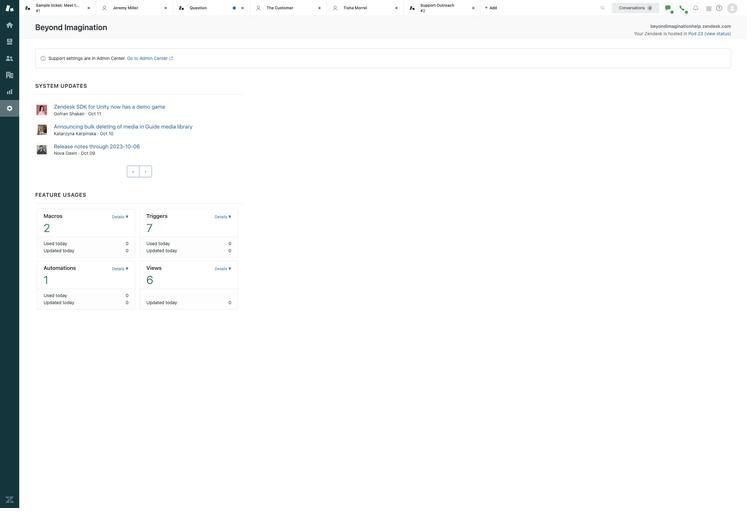 Task type: vqa. For each thing, say whether or not it's contained in the screenshot.
LIVE
no



Task type: describe. For each thing, give the bounding box(es) containing it.
pod 23 link
[[689, 31, 705, 36]]

customers image
[[5, 54, 14, 63]]

release notes through 2023-10-06
[[54, 143, 140, 150]]

the
[[267, 5, 274, 10]]

views image
[[5, 38, 14, 46]]

feature
[[35, 192, 61, 198]]

miller
[[128, 5, 138, 10]]

are
[[84, 55, 91, 61]]

tab containing sample ticket: meet the ticket
[[19, 0, 96, 16]]

oct for through
[[81, 151, 88, 156]]

sample ticket: meet the ticket #1
[[36, 3, 92, 13]]

beyondimaginationhelp
[[651, 23, 702, 29]]

details for 2
[[112, 215, 125, 220]]

macros 2
[[44, 213, 62, 235]]

katarzyna karpinska
[[54, 131, 96, 136]]

a
[[132, 104, 135, 110]]

system updates
[[35, 83, 87, 89]]

library
[[177, 123, 193, 130]]

go to admin center
[[127, 55, 168, 61]]

10-
[[125, 143, 133, 150]]

the customer
[[267, 5, 294, 10]]

zendesk support image
[[5, 4, 14, 13]]

triggers 7
[[147, 213, 168, 235]]

system
[[35, 83, 59, 89]]

1 horizontal spatial in
[[140, 123, 144, 130]]

2023-
[[110, 143, 125, 150]]

1 admin from the left
[[97, 55, 110, 61]]

deleting
[[96, 123, 116, 130]]

.zendesk.com
[[702, 23, 732, 29]]

tisha morrel
[[344, 5, 367, 10]]

support for support settings are in admin center.
[[48, 55, 65, 61]]

▼ for 6
[[229, 267, 232, 271]]

unity
[[97, 104, 109, 110]]

shakair
[[69, 111, 85, 116]]

▼ for 7
[[229, 215, 232, 220]]

katarzyna
[[54, 131, 75, 136]]

updated for 6
[[147, 300, 164, 305]]

oct for for
[[88, 111, 96, 116]]

get started image
[[5, 21, 14, 29]]

0 horizontal spatial zendesk
[[54, 104, 75, 110]]

oct 11
[[88, 111, 101, 116]]

add button
[[481, 0, 501, 16]]

1
[[44, 273, 48, 287]]

2
[[44, 221, 50, 235]]

question tab
[[173, 0, 250, 16]]

has
[[122, 104, 131, 110]]

jeremy miller tab
[[96, 0, 173, 16]]

center
[[154, 55, 168, 61]]

details ▼ for 6
[[215, 267, 232, 271]]

organizations image
[[5, 71, 14, 79]]

used for 1
[[44, 293, 54, 298]]

gofran
[[54, 111, 68, 116]]

go
[[127, 55, 133, 61]]

of
[[117, 123, 122, 130]]

23
[[698, 31, 704, 36]]

nova dawn
[[54, 151, 77, 156]]

reporting image
[[5, 88, 14, 96]]

conversations button
[[613, 3, 660, 13]]

triggers
[[147, 213, 168, 220]]

ticket
[[82, 3, 92, 8]]

notifications image
[[694, 5, 699, 10]]

feature usages
[[35, 192, 86, 198]]

oct 09
[[81, 151, 95, 156]]

gofran shakair
[[54, 111, 85, 116]]

details ▼ for 2
[[112, 215, 129, 220]]

#2
[[421, 8, 426, 13]]

your
[[635, 31, 644, 36]]

support settings are in admin center.
[[48, 55, 126, 61]]

updated for 7
[[147, 248, 164, 254]]

used today for 2
[[44, 241, 67, 246]]

updated today for 1
[[44, 300, 74, 305]]

close image for tisha morrel
[[394, 5, 400, 11]]

macros
[[44, 213, 62, 220]]

▼ for 1
[[126, 267, 129, 271]]

view status link
[[707, 31, 730, 36]]

ticket:
[[51, 3, 63, 8]]

oct for deleting
[[100, 131, 107, 136]]

jeremy miller
[[113, 5, 138, 10]]

06
[[133, 143, 140, 150]]

outreach
[[437, 3, 455, 8]]

used for 7
[[147, 241, 157, 246]]

the customer tab
[[250, 0, 327, 16]]

main element
[[0, 0, 19, 508]]

updated for 1
[[44, 300, 62, 305]]

meet
[[64, 3, 73, 8]]

settings
[[66, 55, 83, 61]]

announcing bulk deleting of media in guide media library
[[54, 123, 193, 130]]

6
[[147, 273, 153, 287]]

updated today for 6
[[147, 300, 177, 305]]

tisha morrel tab
[[327, 0, 404, 16]]

tabs tab list
[[19, 0, 594, 16]]

zendesk inside beyondimaginationhelp .zendesk.com your zendesk is hosted in pod 23 ( view status )
[[645, 31, 663, 36]]

10
[[109, 131, 113, 136]]

details for 7
[[215, 215, 228, 220]]

status
[[717, 31, 730, 36]]

guide
[[145, 123, 160, 130]]

in inside beyondimaginationhelp .zendesk.com your zendesk is hosted in pod 23 ( view status )
[[684, 31, 688, 36]]

▼ for 2
[[126, 215, 129, 220]]



Task type: locate. For each thing, give the bounding box(es) containing it.
11
[[97, 111, 101, 116]]

tab containing support outreach
[[404, 0, 481, 16]]

beyond imagination
[[35, 22, 107, 32]]

details
[[112, 215, 125, 220], [215, 215, 228, 220], [112, 267, 125, 271], [215, 267, 228, 271]]

today
[[56, 241, 67, 246], [159, 241, 170, 246], [63, 248, 74, 254], [166, 248, 177, 254], [56, 293, 67, 298], [63, 300, 74, 305], [166, 300, 177, 305]]

updates
[[61, 83, 87, 89]]

in inside status
[[92, 55, 96, 61]]

pod
[[689, 31, 697, 36]]

zendesk image
[[5, 496, 14, 504]]

dawn
[[66, 151, 77, 156]]

oct
[[88, 111, 96, 116], [100, 131, 107, 136], [81, 151, 88, 156]]

1 vertical spatial support
[[48, 55, 65, 61]]

question
[[190, 5, 207, 10]]

go to admin center link
[[127, 55, 173, 61]]

to
[[134, 55, 139, 61]]

zendesk up "gofran"
[[54, 104, 75, 110]]

close image inside tisha morrel tab
[[394, 5, 400, 11]]

(opens in a new tab) image
[[168, 57, 173, 60]]

0 horizontal spatial tab
[[19, 0, 96, 16]]

close image inside the customer tab
[[317, 5, 323, 11]]

2 vertical spatial in
[[140, 123, 144, 130]]

zendesk left 'is' on the right top of the page
[[645, 31, 663, 36]]

details for 6
[[215, 267, 228, 271]]

1 horizontal spatial support
[[421, 3, 436, 8]]

for
[[88, 104, 95, 110]]

in left pod
[[684, 31, 688, 36]]

zendesk sdk for unity now has a demo game
[[54, 104, 165, 110]]

1 horizontal spatial close image
[[317, 5, 323, 11]]

#1
[[36, 8, 40, 13]]

used today for 1
[[44, 293, 67, 298]]

close image inside tab
[[471, 5, 477, 11]]

in
[[684, 31, 688, 36], [92, 55, 96, 61], [140, 123, 144, 130]]

oct 10
[[100, 131, 113, 136]]

› button
[[139, 166, 152, 178]]

1 close image from the left
[[240, 5, 246, 11]]

updated today down 6
[[147, 300, 177, 305]]

support outreach #2
[[421, 3, 455, 13]]

close image
[[240, 5, 246, 11], [317, 5, 323, 11], [471, 5, 477, 11]]

sdk
[[76, 104, 87, 110]]

1 vertical spatial oct
[[100, 131, 107, 136]]

close image for tab containing support outreach
[[471, 5, 477, 11]]

updated for 2
[[44, 248, 62, 254]]

nova
[[54, 151, 64, 156]]

details ▼ for 7
[[215, 215, 232, 220]]

1 close image from the left
[[86, 5, 92, 11]]

▼
[[126, 215, 129, 220], [229, 215, 232, 220], [126, 267, 129, 271], [229, 267, 232, 271]]

zendesk products image
[[707, 6, 712, 11]]

0 vertical spatial zendesk
[[645, 31, 663, 36]]

in right the are
[[92, 55, 96, 61]]

in left guide
[[140, 123, 144, 130]]

1 horizontal spatial zendesk
[[645, 31, 663, 36]]

1 horizontal spatial tab
[[404, 0, 481, 16]]

imagination
[[64, 22, 107, 32]]

1 horizontal spatial close image
[[163, 5, 169, 11]]

2 horizontal spatial close image
[[471, 5, 477, 11]]

media right of on the top of the page
[[124, 123, 138, 130]]

2 vertical spatial oct
[[81, 151, 88, 156]]

sample
[[36, 3, 50, 8]]

views
[[147, 265, 162, 271]]

support inside support outreach #2
[[421, 3, 436, 8]]

karpinska
[[76, 131, 96, 136]]

now
[[111, 104, 121, 110]]

views 6
[[147, 265, 162, 287]]

0 vertical spatial support
[[421, 3, 436, 8]]

updated
[[44, 248, 62, 254], [147, 248, 164, 254], [44, 300, 62, 305], [147, 300, 164, 305]]

the
[[75, 3, 81, 8]]

used down 7
[[147, 241, 157, 246]]

used today for 7
[[147, 241, 170, 246]]

get help image
[[717, 5, 723, 11]]

0 horizontal spatial close image
[[86, 5, 92, 11]]

add
[[490, 5, 497, 10]]

demo
[[137, 104, 150, 110]]

beyondimaginationhelp .zendesk.com your zendesk is hosted in pod 23 ( view status )
[[635, 23, 732, 36]]

tab
[[19, 0, 96, 16], [404, 0, 481, 16]]

support left settings
[[48, 55, 65, 61]]

1 vertical spatial in
[[92, 55, 96, 61]]

oct down deleting
[[100, 131, 107, 136]]

0 horizontal spatial support
[[48, 55, 65, 61]]

details for 1
[[112, 267, 125, 271]]

support inside status
[[48, 55, 65, 61]]

close image for jeremy miller
[[163, 5, 169, 11]]

used today down 1
[[44, 293, 67, 298]]

admin left the center.
[[97, 55, 110, 61]]

status containing support settings are in admin center.
[[35, 48, 732, 68]]

close image inside tab
[[86, 5, 92, 11]]

usages
[[63, 192, 86, 198]]

2 tab from the left
[[404, 0, 481, 16]]

updated today for 7
[[147, 248, 177, 254]]

7
[[147, 221, 153, 235]]

hosted
[[669, 31, 683, 36]]

0 horizontal spatial admin
[[97, 55, 110, 61]]

0 horizontal spatial media
[[124, 123, 138, 130]]

view
[[707, 31, 716, 36]]

used down 2
[[44, 241, 54, 246]]

center.
[[111, 55, 126, 61]]

3 close image from the left
[[471, 5, 477, 11]]

0
[[126, 241, 129, 246], [229, 241, 232, 246], [126, 248, 129, 254], [229, 248, 232, 254], [126, 293, 129, 298], [126, 300, 129, 305], [229, 300, 232, 305]]

used down 1
[[44, 293, 54, 298]]

admin right to
[[140, 55, 153, 61]]

media right guide
[[161, 123, 176, 130]]

button displays agent's chat status as online. image
[[666, 5, 671, 10]]

close image left add popup button at the top right
[[471, 5, 477, 11]]

conversations
[[620, 5, 646, 10]]

oct down notes
[[81, 151, 88, 156]]

1 media from the left
[[124, 123, 138, 130]]

details ▼ for 1
[[112, 267, 129, 271]]

used today down 7
[[147, 241, 170, 246]]

game
[[152, 104, 165, 110]]

close image left the
[[240, 5, 246, 11]]

)
[[730, 31, 732, 36]]

updated down 6
[[147, 300, 164, 305]]

close image for the customer tab
[[317, 5, 323, 11]]

‹ button
[[127, 166, 140, 178]]

details ▼
[[112, 215, 129, 220], [215, 215, 232, 220], [112, 267, 129, 271], [215, 267, 232, 271]]

1 horizontal spatial admin
[[140, 55, 153, 61]]

support up #2
[[421, 3, 436, 8]]

support for support outreach #2
[[421, 3, 436, 8]]

2 horizontal spatial close image
[[394, 5, 400, 11]]

close image inside the question tab
[[240, 5, 246, 11]]

automations 1
[[44, 265, 76, 287]]

updated today for 2
[[44, 248, 74, 254]]

bulk
[[84, 123, 95, 130]]

(
[[705, 31, 707, 36]]

2 close image from the left
[[163, 5, 169, 11]]

0 vertical spatial in
[[684, 31, 688, 36]]

3 close image from the left
[[394, 5, 400, 11]]

announcing
[[54, 123, 83, 130]]

close image
[[86, 5, 92, 11], [163, 5, 169, 11], [394, 5, 400, 11]]

updated up views on the bottom left
[[147, 248, 164, 254]]

updated today up views on the bottom left
[[147, 248, 177, 254]]

support
[[421, 3, 436, 8], [48, 55, 65, 61]]

customer
[[275, 5, 294, 10]]

0 vertical spatial oct
[[88, 111, 96, 116]]

09
[[90, 151, 95, 156]]

0 horizontal spatial in
[[92, 55, 96, 61]]

1 horizontal spatial media
[[161, 123, 176, 130]]

2 horizontal spatial in
[[684, 31, 688, 36]]

close image left tisha
[[317, 5, 323, 11]]

used for 2
[[44, 241, 54, 246]]

0 horizontal spatial close image
[[240, 5, 246, 11]]

morrel
[[355, 5, 367, 10]]

1 tab from the left
[[19, 0, 96, 16]]

‹
[[132, 169, 134, 174]]

beyond
[[35, 22, 63, 32]]

updated today up automations
[[44, 248, 74, 254]]

is
[[664, 31, 668, 36]]

oct down for
[[88, 111, 96, 116]]

updated down 1
[[44, 300, 62, 305]]

release
[[54, 143, 73, 150]]

1 vertical spatial zendesk
[[54, 104, 75, 110]]

close image inside jeremy miller "tab"
[[163, 5, 169, 11]]

status
[[35, 48, 732, 68]]

2 admin from the left
[[140, 55, 153, 61]]

used
[[44, 241, 54, 246], [147, 241, 157, 246], [44, 293, 54, 298]]

admin
[[97, 55, 110, 61], [140, 55, 153, 61]]

through
[[89, 143, 109, 150]]

updated today down 1
[[44, 300, 74, 305]]

automations
[[44, 265, 76, 271]]

admin image
[[5, 104, 14, 113]]

used today down 2
[[44, 241, 67, 246]]

2 close image from the left
[[317, 5, 323, 11]]

tisha
[[344, 5, 354, 10]]

2 media from the left
[[161, 123, 176, 130]]

updated up automations
[[44, 248, 62, 254]]

media
[[124, 123, 138, 130], [161, 123, 176, 130]]



